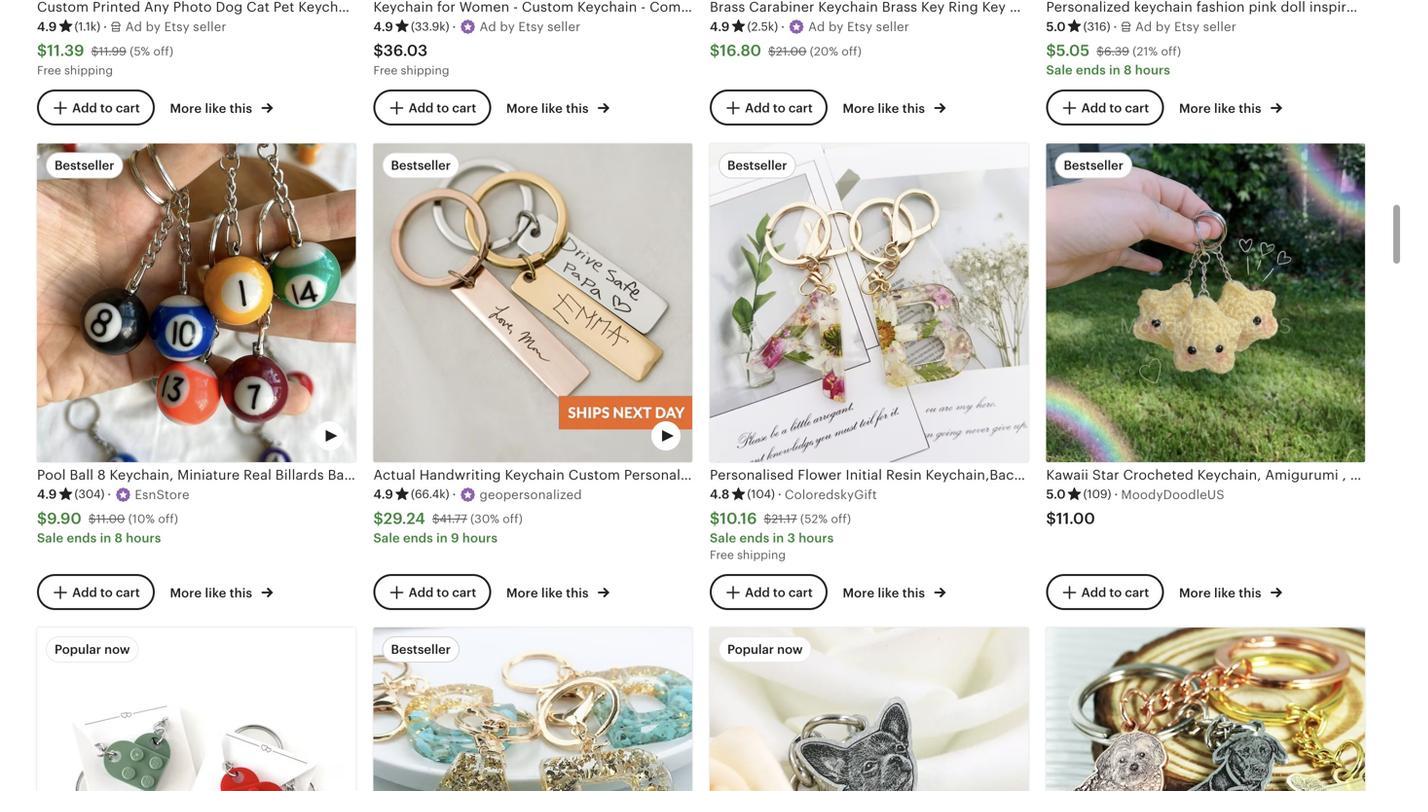 Task type: vqa. For each thing, say whether or not it's contained in the screenshot.
c0q1m73quclap1d7 link
no



Task type: locate. For each thing, give the bounding box(es) containing it.
in inside $ 9.90 $ 11.00 (10% off) sale ends in 8 hours
[[100, 531, 111, 546]]

in left '3'
[[773, 531, 784, 546]]

0 horizontal spatial 11.00
[[96, 513, 125, 526]]

1 5.0 from the top
[[1046, 19, 1066, 34]]

2 horizontal spatial free
[[710, 549, 734, 562]]

(10%
[[128, 513, 155, 526]]

· for 9.90
[[108, 487, 111, 502]]

3
[[787, 531, 795, 546]]

add for add to cart button under $ 11.39 $ 11.99 (5% off) free shipping
[[72, 101, 97, 115]]

0 horizontal spatial free
[[37, 64, 61, 77]]

5.05
[[1056, 42, 1090, 59]]

11.00 down (109)
[[1056, 510, 1095, 528]]

ends inside $ 10.16 $ 21.17 (52% off) sale ends in 3 hours free shipping
[[739, 531, 769, 546]]

more like this for more like this link corresponding to add to cart button under 9
[[506, 586, 592, 601]]

free
[[37, 64, 61, 77], [373, 64, 398, 77], [710, 549, 734, 562]]

11.00
[[1056, 510, 1095, 528], [96, 513, 125, 526]]

more like this for more like this link related to add to cart button underneath $ 9.90 $ 11.00 (10% off) sale ends in 8 hours
[[170, 586, 255, 601]]

sale inside $ 5.05 $ 6.39 (21% off) sale ends in 8 hours
[[1046, 63, 1073, 78]]

add down $ 11.39 $ 11.99 (5% off) free shipping
[[72, 101, 97, 115]]

in inside $ 10.16 $ 21.17 (52% off) sale ends in 3 hours free shipping
[[773, 531, 784, 546]]

5.0
[[1046, 19, 1066, 34], [1046, 487, 1066, 502]]

ends inside $ 29.24 $ 41.77 (30% off) sale ends in 9 hours
[[403, 531, 433, 546]]

0 horizontal spatial popular now link
[[37, 628, 356, 792]]

more like this for more like this link corresponding to add to cart button underneath $ 16.80 $ 21.00 (20% off)
[[843, 101, 928, 116]]

8 inside $ 9.90 $ 11.00 (10% off) sale ends in 8 hours
[[115, 531, 123, 546]]

add to cart for add to cart button under 9
[[409, 585, 476, 600]]

free down 36.03
[[373, 64, 398, 77]]

(304)
[[74, 488, 105, 501]]

in for 9.90
[[100, 531, 111, 546]]

shipping inside $ 36.03 free shipping
[[401, 64, 449, 77]]

16.80
[[720, 42, 761, 59]]

8 for 9.90
[[115, 531, 123, 546]]

ends down the 9.90
[[67, 531, 97, 546]]

$ 9.90 $ 11.00 (10% off) sale ends in 8 hours
[[37, 510, 178, 546]]

4.9 for 29.24
[[373, 487, 393, 502]]

custom dog photo keychain, cat picture keychains, personalized engraved pet portrait key chain, key ring for pet loss, dog memorial gift image
[[1046, 628, 1365, 792]]

more like this for more like this link associated with add to cart button under $ 11.00
[[1179, 586, 1265, 601]]

hours down '(52%'
[[799, 531, 834, 546]]

add for add to cart button under $ 11.00
[[1081, 585, 1106, 600]]

4.9 up 36.03
[[373, 19, 393, 34]]

·
[[103, 19, 107, 34], [452, 19, 456, 34], [781, 19, 785, 34], [1113, 19, 1117, 34], [108, 487, 111, 502], [452, 487, 456, 502], [778, 487, 782, 502], [1114, 487, 1118, 502]]

1 horizontal spatial popular
[[727, 643, 774, 657]]

0 horizontal spatial 8
[[115, 531, 123, 546]]

heart keychain set - made with authentic lego® bricks, matching keychains, gift set for couples, best friends - very high quality & durable image
[[37, 628, 356, 792]]

add for add to cart button underneath $ 9.90 $ 11.00 (10% off) sale ends in 8 hours
[[72, 585, 97, 600]]

1 vertical spatial 8
[[115, 531, 123, 546]]

0 horizontal spatial popular
[[55, 643, 101, 657]]

10.16
[[720, 510, 757, 528]]

· right (316)
[[1113, 19, 1117, 34]]

off) inside $ 5.05 $ 6.39 (21% off) sale ends in 8 hours
[[1161, 45, 1181, 58]]

more like this link for add to cart button under 9
[[506, 582, 609, 602]]

8
[[1124, 63, 1132, 78], [115, 531, 123, 546]]

(109)
[[1083, 488, 1111, 501]]

off) for 5.05
[[1161, 45, 1181, 58]]

ends inside $ 9.90 $ 11.00 (10% off) sale ends in 8 hours
[[67, 531, 97, 546]]

add for add to cart button below $ 36.03 free shipping
[[409, 101, 434, 115]]

2 horizontal spatial shipping
[[737, 549, 786, 562]]

4.9 for 9.90
[[37, 487, 57, 502]]

· for 29.24
[[452, 487, 456, 502]]

in down (304)
[[100, 531, 111, 546]]

off) right '(52%'
[[831, 513, 851, 526]]

to
[[100, 101, 113, 115], [437, 101, 449, 115], [773, 101, 785, 115], [1109, 101, 1122, 115], [100, 585, 113, 600], [437, 585, 449, 600], [773, 585, 785, 600], [1109, 585, 1122, 600]]

add to cart button down $ 36.03 free shipping
[[373, 90, 491, 126]]

add to cart down $ 36.03 free shipping
[[409, 101, 476, 115]]

1 horizontal spatial shipping
[[401, 64, 449, 77]]

popular
[[55, 643, 101, 657], [727, 643, 774, 657]]

more like this link for add to cart button underneath $ 16.80 $ 21.00 (20% off)
[[843, 97, 946, 118]]

add for add to cart button below $ 10.16 $ 21.17 (52% off) sale ends in 3 hours free shipping
[[745, 585, 770, 600]]

hours down (21%
[[1135, 63, 1170, 78]]

2 5.0 from the top
[[1046, 487, 1066, 502]]

hours inside $ 9.90 $ 11.00 (10% off) sale ends in 8 hours
[[126, 531, 161, 546]]

ends down 10.16
[[739, 531, 769, 546]]

in left 9
[[436, 531, 448, 546]]

· right (66.4k)
[[452, 487, 456, 502]]

sale down 29.24
[[373, 531, 400, 546]]

hours down (30%
[[462, 531, 498, 546]]

· right (1.1k)
[[103, 19, 107, 34]]

off) for 10.16
[[831, 513, 851, 526]]

ends inside $ 5.05 $ 6.39 (21% off) sale ends in 8 hours
[[1076, 63, 1106, 78]]

add to cart down $ 5.05 $ 6.39 (21% off) sale ends in 8 hours
[[1081, 101, 1149, 115]]

more
[[170, 101, 202, 116], [506, 101, 538, 116], [843, 101, 875, 116], [1179, 101, 1211, 116], [170, 586, 202, 601], [506, 586, 538, 601], [843, 586, 875, 601], [1179, 586, 1211, 601]]

sale down 5.05
[[1046, 63, 1073, 78]]

add to cart down 9
[[409, 585, 476, 600]]

free down the 11.39 in the top left of the page
[[37, 64, 61, 77]]

4.9 for 36.03
[[373, 19, 393, 34]]

in down 6.39
[[1109, 63, 1121, 78]]

popular for sliver pet portrait keychain,personalized pet dog memorial keyring,engraved photo keychain,custom lover gift,pet memorial gift,dog keychain
[[727, 643, 774, 657]]

4.9 up 29.24
[[373, 487, 393, 502]]

$ inside $ 36.03 free shipping
[[373, 42, 383, 59]]

11.00 inside $ 9.90 $ 11.00 (10% off) sale ends in 8 hours
[[96, 513, 125, 526]]

hours for 9.90
[[126, 531, 161, 546]]

actual handwriting keychain custom personalized keychain for women men gift ideas unique gifts car accessories handmade gift wedding gift image
[[373, 143, 692, 462]]

1 now from the left
[[104, 643, 130, 657]]

ends down 29.24
[[403, 531, 433, 546]]

$ 5.05 $ 6.39 (21% off) sale ends in 8 hours
[[1046, 42, 1181, 78]]

8 for 5.05
[[1124, 63, 1132, 78]]

add down 16.80
[[745, 101, 770, 115]]

add down $ 9.90 $ 11.00 (10% off) sale ends in 8 hours
[[72, 585, 97, 600]]

in inside $ 29.24 $ 41.77 (30% off) sale ends in 9 hours
[[436, 531, 448, 546]]

0 horizontal spatial shipping
[[64, 64, 113, 77]]

hours inside $ 5.05 $ 6.39 (21% off) sale ends in 8 hours
[[1135, 63, 1170, 78]]

4.8
[[710, 487, 730, 502]]

add down $ 36.03 free shipping
[[409, 101, 434, 115]]

free down 10.16
[[710, 549, 734, 562]]

11.39
[[47, 42, 84, 59]]

4.9 up the 9.90
[[37, 487, 57, 502]]

1 popular now from the left
[[55, 643, 130, 657]]

2 popular from the left
[[727, 643, 774, 657]]

4.9
[[37, 19, 57, 34], [373, 19, 393, 34], [710, 19, 730, 34], [37, 487, 57, 502], [373, 487, 393, 502]]

ends for 5.05
[[1076, 63, 1106, 78]]

(30%
[[470, 513, 499, 526]]

add to cart down $ 9.90 $ 11.00 (10% off) sale ends in 8 hours
[[72, 585, 140, 600]]

0 horizontal spatial popular now
[[55, 643, 130, 657]]

off) inside $ 10.16 $ 21.17 (52% off) sale ends in 3 hours free shipping
[[831, 513, 851, 526]]

ends
[[1076, 63, 1106, 78], [67, 531, 97, 546], [403, 531, 433, 546], [739, 531, 769, 546]]

add down $ 29.24 $ 41.77 (30% off) sale ends in 9 hours
[[409, 585, 434, 600]]

· right the (2.5k)
[[781, 19, 785, 34]]

hours down (10%
[[126, 531, 161, 546]]

add to cart button down 9
[[373, 574, 491, 611]]

add to cart down $ 11.00
[[1081, 585, 1149, 600]]

8 inside $ 5.05 $ 6.39 (21% off) sale ends in 8 hours
[[1124, 63, 1132, 78]]

product video element for custom dog photo keychain, cat picture keychains, personalized engraved pet portrait key chain, key ring for pet loss, dog memorial gift
[[1046, 628, 1365, 792]]

sale for 10.16
[[710, 531, 736, 546]]

2 now from the left
[[777, 643, 803, 657]]

like
[[205, 101, 226, 116], [541, 101, 563, 116], [878, 101, 899, 116], [1214, 101, 1236, 116], [205, 586, 226, 601], [541, 586, 563, 601], [878, 586, 899, 601], [1214, 586, 1236, 601]]

2 popular now from the left
[[727, 643, 803, 657]]

bestseller link
[[373, 628, 692, 792]]

add down $ 5.05 $ 6.39 (21% off) sale ends in 8 hours
[[1081, 101, 1106, 115]]

shipping down 36.03
[[401, 64, 449, 77]]

0 vertical spatial 5.0
[[1046, 19, 1066, 34]]

off) right (5%
[[153, 45, 173, 58]]

more like this for add to cart button underneath $ 5.05 $ 6.39 (21% off) sale ends in 8 hours more like this link
[[1179, 101, 1265, 116]]

now
[[104, 643, 130, 657], [777, 643, 803, 657]]

21.00
[[776, 45, 807, 58]]

more like this link for add to cart button under $ 11.00
[[1179, 582, 1282, 602]]

(33.9k)
[[411, 20, 449, 33]]

add to cart for add to cart button under $ 11.39 $ 11.99 (5% off) free shipping
[[72, 101, 140, 115]]

this
[[230, 101, 252, 116], [566, 101, 589, 116], [902, 101, 925, 116], [1239, 101, 1261, 116], [230, 586, 252, 601], [566, 586, 589, 601], [902, 586, 925, 601], [1239, 586, 1261, 601]]

more like this
[[170, 101, 255, 116], [506, 101, 592, 116], [843, 101, 928, 116], [1179, 101, 1265, 116], [170, 586, 255, 601], [506, 586, 592, 601], [843, 586, 928, 601], [1179, 586, 1265, 601]]

in inside $ 5.05 $ 6.39 (21% off) sale ends in 8 hours
[[1109, 63, 1121, 78]]

· right (304)
[[108, 487, 111, 502]]

add
[[72, 101, 97, 115], [409, 101, 434, 115], [745, 101, 770, 115], [1081, 101, 1106, 115], [72, 585, 97, 600], [409, 585, 434, 600], [745, 585, 770, 600], [1081, 585, 1106, 600]]

bestseller
[[55, 158, 114, 173], [391, 158, 451, 173], [727, 158, 787, 173], [1064, 158, 1124, 173], [391, 643, 451, 657]]

add to cart down $ 16.80 $ 21.00 (20% off)
[[745, 101, 813, 115]]

1 horizontal spatial popular now link
[[710, 628, 1029, 792]]

hours for 10.16
[[799, 531, 834, 546]]

popular now link
[[37, 628, 356, 792], [710, 628, 1029, 792]]

shipping down '21.17'
[[737, 549, 786, 562]]

add to cart button down $ 16.80 $ 21.00 (20% off)
[[710, 90, 827, 126]]

bestseller for custom letter initial resin keychain, real stone, beautiful, resin keychains, luggage tag, keychains for women, alphabet charm key pendant image at bottom left
[[391, 643, 451, 657]]

product video element
[[37, 143, 356, 462], [373, 143, 692, 462], [37, 628, 356, 792], [710, 628, 1029, 792], [1046, 628, 1365, 792]]

sale down 10.16
[[710, 531, 736, 546]]

add down $ 10.16 $ 21.17 (52% off) sale ends in 3 hours free shipping
[[745, 585, 770, 600]]

sliver pet portrait keychain,personalized pet dog memorial keyring,engraved photo keychain,custom lover gift,pet memorial gift,dog keychain image
[[710, 628, 1029, 792]]

off) inside $ 16.80 $ 21.00 (20% off)
[[842, 45, 862, 58]]

hours
[[1135, 63, 1170, 78], [126, 531, 161, 546], [462, 531, 498, 546], [799, 531, 834, 546]]

sale inside $ 29.24 $ 41.77 (30% off) sale ends in 9 hours
[[373, 531, 400, 546]]

$ 36.03 free shipping
[[373, 42, 449, 77]]

add to cart down '3'
[[745, 585, 813, 600]]

more like this link
[[170, 97, 273, 118], [506, 97, 609, 118], [843, 97, 946, 118], [1179, 97, 1282, 118], [170, 582, 273, 602], [506, 582, 609, 602], [843, 582, 946, 602], [1179, 582, 1282, 602]]

$
[[37, 42, 47, 59], [373, 42, 383, 59], [710, 42, 720, 59], [1046, 42, 1056, 59], [91, 45, 99, 58], [768, 45, 776, 58], [1097, 45, 1104, 58], [37, 510, 47, 528], [373, 510, 383, 528], [710, 510, 720, 528], [1046, 510, 1056, 528], [88, 513, 96, 526], [432, 513, 440, 526], [764, 513, 771, 526]]

popular for heart keychain set - made with authentic lego® bricks, matching keychains, gift set for couples, best friends - very high quality & durable image
[[55, 643, 101, 657]]

1 horizontal spatial now
[[777, 643, 803, 657]]

in
[[1109, 63, 1121, 78], [100, 531, 111, 546], [436, 531, 448, 546], [773, 531, 784, 546]]

sale down the 9.90
[[37, 531, 64, 546]]

cart
[[116, 101, 140, 115], [452, 101, 476, 115], [789, 101, 813, 115], [1125, 101, 1149, 115], [116, 585, 140, 600], [452, 585, 476, 600], [789, 585, 813, 600], [1125, 585, 1149, 600]]

1 horizontal spatial popular now
[[727, 643, 803, 657]]

off) inside $ 11.39 $ 11.99 (5% off) free shipping
[[153, 45, 173, 58]]

add for add to cart button underneath $ 16.80 $ 21.00 (20% off)
[[745, 101, 770, 115]]

off) right (10%
[[158, 513, 178, 526]]

off)
[[153, 45, 173, 58], [842, 45, 862, 58], [1161, 45, 1181, 58], [158, 513, 178, 526], [503, 513, 523, 526], [831, 513, 851, 526]]

(20%
[[810, 45, 838, 58]]

personalised flower initial resin keychain,back to school, ersonalised gift,housewarming gift,gift for her,handmade gift resin car keyring image
[[710, 143, 1029, 462]]

ends down 5.05
[[1076, 63, 1106, 78]]

1 popular from the left
[[55, 643, 101, 657]]

free inside $ 10.16 $ 21.17 (52% off) sale ends in 3 hours free shipping
[[710, 549, 734, 562]]

1 horizontal spatial 8
[[1124, 63, 1132, 78]]

sale inside $ 9.90 $ 11.00 (10% off) sale ends in 8 hours
[[37, 531, 64, 546]]

0 vertical spatial 8
[[1124, 63, 1132, 78]]

add to cart
[[72, 101, 140, 115], [409, 101, 476, 115], [745, 101, 813, 115], [1081, 101, 1149, 115], [72, 585, 140, 600], [409, 585, 476, 600], [745, 585, 813, 600], [1081, 585, 1149, 600]]

shipping down the 11.39 in the top left of the page
[[64, 64, 113, 77]]

off) inside $ 29.24 $ 41.77 (30% off) sale ends in 9 hours
[[503, 513, 523, 526]]

hours inside $ 10.16 $ 21.17 (52% off) sale ends in 3 hours free shipping
[[799, 531, 834, 546]]

popular now
[[55, 643, 130, 657], [727, 643, 803, 657]]

4.9 for 11.39
[[37, 19, 57, 34]]

add down $ 11.00
[[1081, 585, 1106, 600]]

more like this link for add to cart button underneath $ 9.90 $ 11.00 (10% off) sale ends in 8 hours
[[170, 582, 273, 602]]

hours inside $ 29.24 $ 41.77 (30% off) sale ends in 9 hours
[[462, 531, 498, 546]]

off) right (20%
[[842, 45, 862, 58]]

4.9 up the 11.39 in the top left of the page
[[37, 19, 57, 34]]

off) inside $ 9.90 $ 11.00 (10% off) sale ends in 8 hours
[[158, 513, 178, 526]]

11.99
[[99, 45, 126, 58]]

add to cart button down $ 11.00
[[1046, 574, 1164, 611]]

0 horizontal spatial now
[[104, 643, 130, 657]]

· right (104)
[[778, 487, 782, 502]]

more like this for more like this link for add to cart button below $ 10.16 $ 21.17 (52% off) sale ends in 3 hours free shipping
[[843, 586, 928, 601]]

sale inside $ 10.16 $ 21.17 (52% off) sale ends in 3 hours free shipping
[[710, 531, 736, 546]]

sale
[[1046, 63, 1073, 78], [37, 531, 64, 546], [373, 531, 400, 546], [710, 531, 736, 546]]

off) right (30%
[[503, 513, 523, 526]]

1 horizontal spatial free
[[373, 64, 398, 77]]

$ 11.39 $ 11.99 (5% off) free shipping
[[37, 42, 173, 77]]

add to cart button down $ 5.05 $ 6.39 (21% off) sale ends in 8 hours
[[1046, 90, 1164, 126]]

bestseller for personalised flower initial resin keychain,back to school, ersonalised gift,housewarming gift,gift for her,handmade gift resin car keyring "image"
[[727, 158, 787, 173]]

shipping
[[64, 64, 113, 77], [401, 64, 449, 77], [737, 549, 786, 562]]

11.00 left (10%
[[96, 513, 125, 526]]

· right (33.9k)
[[452, 19, 456, 34]]

5.0 up $ 11.00
[[1046, 487, 1066, 502]]

5.0 up 5.05
[[1046, 19, 1066, 34]]

1 vertical spatial 5.0
[[1046, 487, 1066, 502]]

free inside $ 36.03 free shipping
[[373, 64, 398, 77]]

off) right (21%
[[1161, 45, 1181, 58]]

add to cart button
[[37, 90, 155, 126], [373, 90, 491, 126], [710, 90, 827, 126], [1046, 90, 1164, 126], [37, 574, 155, 611], [373, 574, 491, 611], [710, 574, 827, 611], [1046, 574, 1164, 611]]

add for add to cart button under 9
[[409, 585, 434, 600]]

add to cart down $ 11.39 $ 11.99 (5% off) free shipping
[[72, 101, 140, 115]]



Task type: describe. For each thing, give the bounding box(es) containing it.
more like this link for add to cart button below $ 36.03 free shipping
[[506, 97, 609, 118]]

· for 5.05
[[1113, 19, 1117, 34]]

in for 29.24
[[436, 531, 448, 546]]

1 popular now link from the left
[[37, 628, 356, 792]]

(52%
[[800, 513, 828, 526]]

add to cart for add to cart button under $ 11.00
[[1081, 585, 1149, 600]]

$ 29.24 $ 41.77 (30% off) sale ends in 9 hours
[[373, 510, 523, 546]]

add to cart button down $ 11.39 $ 11.99 (5% off) free shipping
[[37, 90, 155, 126]]

to for add to cart button underneath $ 9.90 $ 11.00 (10% off) sale ends in 8 hours
[[100, 585, 113, 600]]

off) for 11.39
[[153, 45, 173, 58]]

add to cart button down $ 9.90 $ 11.00 (10% off) sale ends in 8 hours
[[37, 574, 155, 611]]

· for 36.03
[[452, 19, 456, 34]]

to for add to cart button under $ 11.00
[[1109, 585, 1122, 600]]

add to cart for add to cart button underneath $ 16.80 $ 21.00 (20% off)
[[745, 101, 813, 115]]

5.0 for (109)
[[1046, 487, 1066, 502]]

kawaii star crocheted keychain, amigurumi , cute bag charm, accessories, crochet key decor, pastel, handmade gifts, stocking stuffers image
[[1046, 143, 1365, 462]]

more like this link for add to cart button under $ 11.39 $ 11.99 (5% off) free shipping
[[170, 97, 273, 118]]

to for add to cart button under 9
[[437, 585, 449, 600]]

(66.4k)
[[411, 488, 449, 501]]

· for 10.16
[[778, 487, 782, 502]]

add to cart for add to cart button underneath $ 9.90 $ 11.00 (10% off) sale ends in 8 hours
[[72, 585, 140, 600]]

product video element for actual handwriting keychain custom personalized keychain for women men gift ideas unique gifts car accessories handmade gift wedding gift image
[[373, 143, 692, 462]]

shipping inside $ 10.16 $ 21.17 (52% off) sale ends in 3 hours free shipping
[[737, 549, 786, 562]]

to for add to cart button underneath $ 16.80 $ 21.00 (20% off)
[[773, 101, 785, 115]]

pool ball 8 keychain, miniature real billards ball keyring, cute fun keychain, vintage gifts for him her image
[[37, 143, 356, 462]]

more like this for more like this link related to add to cart button under $ 11.39 $ 11.99 (5% off) free shipping
[[170, 101, 255, 116]]

to for add to cart button underneath $ 5.05 $ 6.39 (21% off) sale ends in 8 hours
[[1109, 101, 1122, 115]]

product video element for heart keychain set - made with authentic lego® bricks, matching keychains, gift set for couples, best friends - very high quality & durable image
[[37, 628, 356, 792]]

shipping inside $ 11.39 $ 11.99 (5% off) free shipping
[[64, 64, 113, 77]]

ends for 9.90
[[67, 531, 97, 546]]

more like this link for add to cart button underneath $ 5.05 $ 6.39 (21% off) sale ends in 8 hours
[[1179, 97, 1282, 118]]

more like this link for add to cart button below $ 10.16 $ 21.17 (52% off) sale ends in 3 hours free shipping
[[843, 582, 946, 602]]

add to cart for add to cart button below $ 10.16 $ 21.17 (52% off) sale ends in 3 hours free shipping
[[745, 585, 813, 600]]

ends for 29.24
[[403, 531, 433, 546]]

add for add to cart button underneath $ 5.05 $ 6.39 (21% off) sale ends in 8 hours
[[1081, 101, 1106, 115]]

now for sliver pet portrait keychain,personalized pet dog memorial keyring,engraved photo keychain,custom lover gift,pet memorial gift,dog keychain
[[777, 643, 803, 657]]

(2.5k)
[[747, 20, 778, 33]]

off) for 29.24
[[503, 513, 523, 526]]

4.9 up 16.80
[[710, 19, 730, 34]]

sale for 29.24
[[373, 531, 400, 546]]

1 horizontal spatial 11.00
[[1056, 510, 1095, 528]]

(1.1k)
[[74, 20, 100, 33]]

36.03
[[383, 42, 428, 59]]

now for heart keychain set - made with authentic lego® bricks, matching keychains, gift set for couples, best friends - very high quality & durable image
[[104, 643, 130, 657]]

sale for 5.05
[[1046, 63, 1073, 78]]

· right (109)
[[1114, 487, 1118, 502]]

hours for 29.24
[[462, 531, 498, 546]]

more like this for more like this link related to add to cart button below $ 36.03 free shipping
[[506, 101, 592, 116]]

in for 5.05
[[1109, 63, 1121, 78]]

(316)
[[1083, 20, 1110, 33]]

(104)
[[747, 488, 775, 501]]

$ 16.80 $ 21.00 (20% off)
[[710, 42, 862, 59]]

$ 11.00
[[1046, 510, 1095, 528]]

9.90
[[47, 510, 82, 528]]

ends for 10.16
[[739, 531, 769, 546]]

sale for 9.90
[[37, 531, 64, 546]]

bestseller for kawaii star crocheted keychain, amigurumi , cute bag charm, accessories, crochet key decor, pastel, handmade gifts, stocking stuffers image
[[1064, 158, 1124, 173]]

to for add to cart button below $ 10.16 $ 21.17 (52% off) sale ends in 3 hours free shipping
[[773, 585, 785, 600]]

product video element for sliver pet portrait keychain,personalized pet dog memorial keyring,engraved photo keychain,custom lover gift,pet memorial gift,dog keychain
[[710, 628, 1029, 792]]

9
[[451, 531, 459, 546]]

$ inside $ 16.80 $ 21.00 (20% off)
[[768, 45, 776, 58]]

add to cart for add to cart button below $ 36.03 free shipping
[[409, 101, 476, 115]]

29.24
[[383, 510, 425, 528]]

off) for 9.90
[[158, 513, 178, 526]]

popular now for first popular now link
[[55, 643, 130, 657]]

in for 10.16
[[773, 531, 784, 546]]

to for add to cart button below $ 36.03 free shipping
[[437, 101, 449, 115]]

product video element for pool ball 8 keychain, miniature real billards ball keyring, cute fun keychain, vintage gifts for him her image
[[37, 143, 356, 462]]

$ 10.16 $ 21.17 (52% off) sale ends in 3 hours free shipping
[[710, 510, 851, 562]]

off) for 16.80
[[842, 45, 862, 58]]

custom letter initial resin keychain, real stone, beautiful, resin keychains, luggage tag, keychains for women, alphabet charm key pendant image
[[373, 628, 692, 792]]

5.0 for (316)
[[1046, 19, 1066, 34]]

2 popular now link from the left
[[710, 628, 1029, 792]]

(21%
[[1133, 45, 1158, 58]]

· for 11.39
[[103, 19, 107, 34]]

21.17
[[771, 513, 797, 526]]

to for add to cart button under $ 11.39 $ 11.99 (5% off) free shipping
[[100, 101, 113, 115]]

free inside $ 11.39 $ 11.99 (5% off) free shipping
[[37, 64, 61, 77]]

hours for 5.05
[[1135, 63, 1170, 78]]

41.77
[[440, 513, 467, 526]]

add to cart for add to cart button underneath $ 5.05 $ 6.39 (21% off) sale ends in 8 hours
[[1081, 101, 1149, 115]]

add to cart button down $ 10.16 $ 21.17 (52% off) sale ends in 3 hours free shipping
[[710, 574, 827, 611]]

(5%
[[130, 45, 150, 58]]

6.39
[[1104, 45, 1129, 58]]

popular now for 2nd popular now link from left
[[727, 643, 803, 657]]



